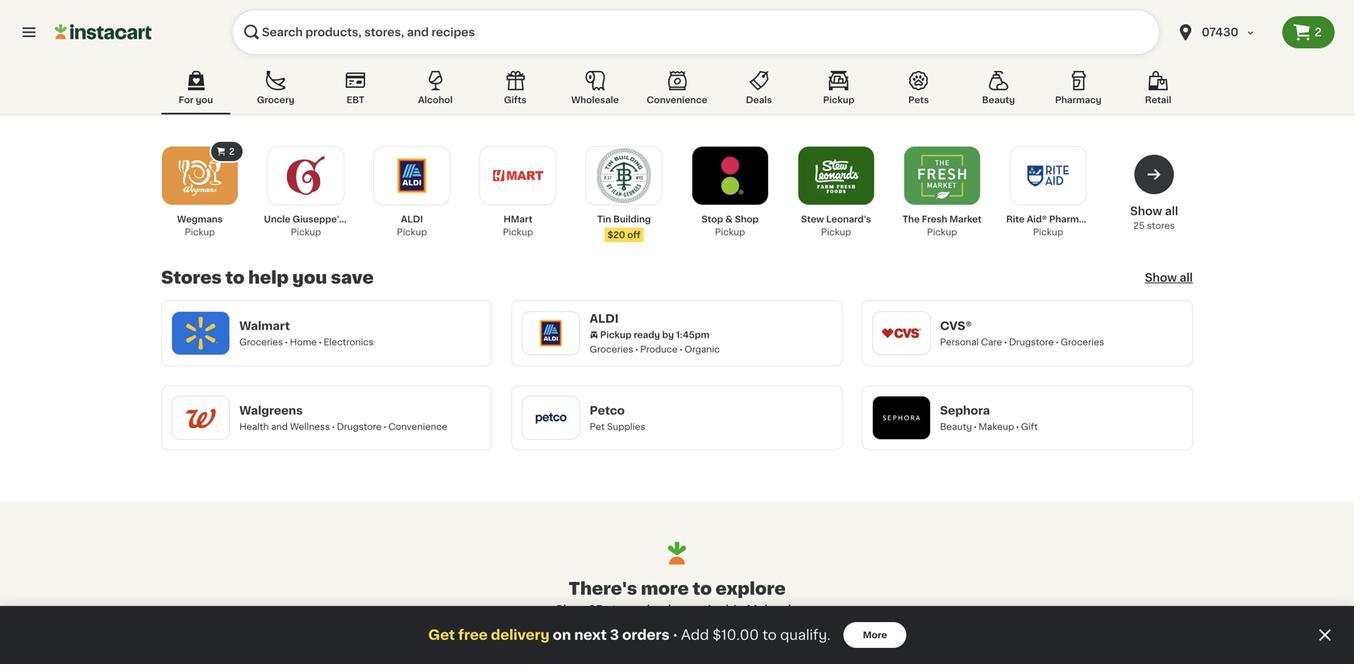 Task type: locate. For each thing, give the bounding box(es) containing it.
ready
[[634, 331, 660, 340]]

aldi
[[401, 215, 423, 224], [590, 313, 619, 325]]

0 vertical spatial stores
[[1148, 221, 1176, 230]]

1 vertical spatial pharmacy
[[1050, 215, 1096, 224]]

0 horizontal spatial stores
[[606, 604, 643, 616]]

pharmacy button
[[1044, 68, 1114, 115]]

walmart
[[240, 321, 290, 332]]

2 horizontal spatial to
[[763, 629, 777, 642]]

to
[[225, 269, 245, 286], [693, 581, 712, 598], [763, 629, 777, 642]]

health
[[240, 423, 269, 432]]

aldi pickup
[[397, 215, 427, 237]]

pharmacy left retail
[[1056, 96, 1102, 104]]

$20
[[608, 231, 626, 240]]

0 vertical spatial shop
[[735, 215, 759, 224]]

0 horizontal spatial shop
[[556, 604, 586, 616]]

all inside show all 25 stores
[[1166, 206, 1179, 217]]

1 vertical spatial you
[[293, 269, 327, 286]]

pickup inside the fresh market pickup
[[928, 228, 958, 237]]

1 horizontal spatial aldi
[[590, 313, 619, 325]]

to left help
[[225, 269, 245, 286]]

you right help
[[293, 269, 327, 286]]

2 horizontal spatial groceries
[[1061, 338, 1105, 347]]

stores up show all popup button
[[1148, 221, 1176, 230]]

stores inside "there's more to explore shop 25 stores (and counting) in mahwah."
[[606, 604, 643, 616]]

0 horizontal spatial groceries
[[240, 338, 283, 347]]

pickup inside wegmans pickup
[[185, 228, 215, 237]]

drugstore right wellness
[[337, 423, 382, 432]]

1 vertical spatial stores
[[606, 604, 643, 616]]

pharmacy right aid®
[[1050, 215, 1096, 224]]

0 horizontal spatial convenience
[[389, 423, 448, 432]]

add
[[682, 629, 709, 642]]

pickup up 'stew leonard's' 'image'
[[824, 96, 855, 104]]

show up show all popup button
[[1131, 206, 1163, 217]]

aldi inside aldi pickup
[[401, 215, 423, 224]]

gifts
[[504, 96, 527, 104]]

more button
[[844, 623, 907, 648]]

marketplace
[[347, 215, 404, 224]]

shop categories tab list
[[161, 68, 1194, 115]]

in
[[734, 604, 744, 616]]

more
[[641, 581, 689, 598]]

2 07430 button from the left
[[1177, 10, 1274, 55]]

25
[[1134, 221, 1145, 230], [589, 604, 603, 616]]

building
[[614, 215, 651, 224]]

pickup left ready
[[601, 331, 632, 340]]

2 vertical spatial to
[[763, 629, 777, 642]]

drugstore right the care
[[1010, 338, 1055, 347]]

petco
[[590, 405, 625, 417]]

the fresh market image
[[915, 148, 970, 203]]

None search field
[[232, 10, 1161, 55]]

for you button
[[161, 68, 231, 115]]

to down mahwah.
[[763, 629, 777, 642]]

1 vertical spatial 2
[[229, 147, 235, 156]]

pickup down giuseppe's
[[291, 228, 321, 237]]

walgreens
[[240, 405, 303, 417]]

show inside show all 25 stores
[[1131, 206, 1163, 217]]

stew leonard's image
[[809, 148, 864, 203]]

beauty button
[[965, 68, 1034, 115]]

pharmacy
[[1056, 96, 1102, 104], [1050, 215, 1096, 224]]

stores
[[1148, 221, 1176, 230], [606, 604, 643, 616]]

beauty right the pets
[[983, 96, 1016, 104]]

stop & shop pickup
[[702, 215, 759, 237]]

for you
[[179, 96, 213, 104]]

convenience button
[[641, 68, 714, 115]]

tin building image
[[597, 148, 652, 203]]

1 horizontal spatial beauty
[[983, 96, 1016, 104]]

0 vertical spatial show
[[1131, 206, 1163, 217]]

1 horizontal spatial groceries
[[590, 345, 634, 354]]

shop right the &
[[735, 215, 759, 224]]

1 vertical spatial 25
[[589, 604, 603, 616]]

0 vertical spatial to
[[225, 269, 245, 286]]

1 vertical spatial to
[[693, 581, 712, 598]]

0 vertical spatial you
[[196, 96, 213, 104]]

show inside popup button
[[1146, 272, 1178, 283]]

there's
[[569, 581, 638, 598]]

walgreens health and wellness drugstore convenience
[[240, 405, 448, 432]]

walgreens logo image
[[180, 397, 222, 439]]

1 horizontal spatial to
[[693, 581, 712, 598]]

1 horizontal spatial stores
[[1148, 221, 1176, 230]]

treatment tracker modal dialog
[[0, 607, 1355, 665]]

leonard's
[[827, 215, 872, 224]]

alcohol
[[418, 96, 453, 104]]

to up counting)
[[693, 581, 712, 598]]

get free delivery on next 3 orders • add $10.00 to qualify.
[[429, 629, 831, 642]]

0 vertical spatial 25
[[1134, 221, 1145, 230]]

aldi up pickup ready by 1:45pm
[[590, 313, 619, 325]]

1 vertical spatial show
[[1146, 272, 1178, 283]]

you
[[196, 96, 213, 104], [293, 269, 327, 286]]

save
[[331, 269, 374, 286]]

0 vertical spatial 2
[[1316, 27, 1323, 38]]

1 horizontal spatial 25
[[1134, 221, 1145, 230]]

tin building $20 off
[[598, 215, 651, 240]]

counting)
[[674, 604, 731, 616]]

beauty inside sephora beauty makeup gift
[[941, 423, 973, 432]]

0 horizontal spatial 25
[[589, 604, 603, 616]]

0 horizontal spatial all
[[1166, 206, 1179, 217]]

rite aid® pharmacy image
[[1021, 148, 1076, 203]]

1 horizontal spatial you
[[293, 269, 327, 286]]

(and
[[645, 604, 672, 616]]

supplies
[[607, 423, 646, 432]]

show all 25 stores
[[1131, 206, 1179, 230]]

0 horizontal spatial aldi
[[401, 215, 423, 224]]

all inside popup button
[[1180, 272, 1194, 283]]

stop
[[702, 215, 724, 224]]

shop
[[735, 215, 759, 224], [556, 604, 586, 616]]

07430 button
[[1167, 10, 1283, 55], [1177, 10, 1274, 55]]

1 horizontal spatial all
[[1180, 272, 1194, 283]]

pickup
[[824, 96, 855, 104], [185, 228, 215, 237], [291, 228, 321, 237], [397, 228, 427, 237], [503, 228, 533, 237], [715, 228, 746, 237], [822, 228, 852, 237], [928, 228, 958, 237], [1034, 228, 1064, 237], [601, 331, 632, 340]]

drugstore inside cvs® personal care drugstore groceries
[[1010, 338, 1055, 347]]

aldi for aldi pickup
[[401, 215, 423, 224]]

and
[[271, 423, 288, 432]]

stores up get free delivery on next 3 orders • add $10.00 to qualify.
[[606, 604, 643, 616]]

sephora logo image
[[881, 397, 923, 439]]

0 horizontal spatial beauty
[[941, 423, 973, 432]]

1 horizontal spatial drugstore
[[1010, 338, 1055, 347]]

1 vertical spatial shop
[[556, 604, 586, 616]]

0 vertical spatial aldi
[[401, 215, 423, 224]]

pickup down the &
[[715, 228, 746, 237]]

alcohol button
[[401, 68, 470, 115]]

pickup down aid®
[[1034, 228, 1064, 237]]

0 horizontal spatial to
[[225, 269, 245, 286]]

for
[[179, 96, 194, 104]]

1 vertical spatial aldi
[[590, 313, 619, 325]]

gifts button
[[481, 68, 550, 115]]

beauty inside button
[[983, 96, 1016, 104]]

drugstore inside walgreens health and wellness drugstore convenience
[[337, 423, 382, 432]]

aldi down aldi image
[[401, 215, 423, 224]]

0 horizontal spatial 2
[[229, 147, 235, 156]]

pickup down fresh
[[928, 228, 958, 237]]

1 vertical spatial all
[[1180, 272, 1194, 283]]

show for show all
[[1146, 272, 1178, 283]]

pickup down leonard's
[[822, 228, 852, 237]]

0 vertical spatial beauty
[[983, 96, 1016, 104]]

shop up on
[[556, 604, 586, 616]]

stop & shop image
[[703, 148, 758, 203]]

1 horizontal spatial convenience
[[647, 96, 708, 104]]

0 vertical spatial drugstore
[[1010, 338, 1055, 347]]

shop inside "there's more to explore shop 25 stores (and counting) in mahwah."
[[556, 604, 586, 616]]

fresh
[[923, 215, 948, 224]]

pickup down 'wegmans'
[[185, 228, 215, 237]]

1 vertical spatial convenience
[[389, 423, 448, 432]]

2
[[1316, 27, 1323, 38], [229, 147, 235, 156]]

0 vertical spatial all
[[1166, 206, 1179, 217]]

show all
[[1146, 272, 1194, 283]]

walmart groceries home electronics
[[240, 321, 374, 347]]

cvs®
[[941, 321, 973, 332]]

1 vertical spatial beauty
[[941, 423, 973, 432]]

the fresh market pickup
[[903, 215, 982, 237]]

0 vertical spatial convenience
[[647, 96, 708, 104]]

1 vertical spatial drugstore
[[337, 423, 382, 432]]

you inside button
[[196, 96, 213, 104]]

stew
[[802, 215, 825, 224]]

show
[[1131, 206, 1163, 217], [1146, 272, 1178, 283]]

0 vertical spatial pharmacy
[[1056, 96, 1102, 104]]

0 horizontal spatial drugstore
[[337, 423, 382, 432]]

mahwah.
[[747, 604, 799, 616]]

all for show all
[[1180, 272, 1194, 283]]

stores to help you save
[[161, 269, 374, 286]]

beauty down sephora
[[941, 423, 973, 432]]

convenience
[[647, 96, 708, 104], [389, 423, 448, 432]]

you right for
[[196, 96, 213, 104]]

wegmans
[[177, 215, 223, 224]]

instacart image
[[55, 23, 152, 42]]

show down show all 25 stores
[[1146, 272, 1178, 283]]

0 horizontal spatial you
[[196, 96, 213, 104]]

1 horizontal spatial 2
[[1316, 27, 1323, 38]]

uncle giuseppe's marketplace image
[[279, 148, 334, 203]]

1 horizontal spatial shop
[[735, 215, 759, 224]]

pickup inside stew leonard's pickup
[[822, 228, 852, 237]]

drugstore
[[1010, 338, 1055, 347], [337, 423, 382, 432]]



Task type: describe. For each thing, give the bounding box(es) containing it.
3
[[610, 629, 619, 642]]

ebt button
[[321, 68, 390, 115]]

cvs® logo image
[[881, 313, 923, 354]]

wholesale button
[[561, 68, 630, 115]]

pickup inside button
[[824, 96, 855, 104]]

1 07430 button from the left
[[1167, 10, 1283, 55]]

aldi for aldi
[[590, 313, 619, 325]]

2 inside button
[[1316, 27, 1323, 38]]

explore
[[716, 581, 786, 598]]

hmart
[[504, 215, 533, 224]]

show for show all 25 stores
[[1131, 206, 1163, 217]]

get
[[429, 629, 455, 642]]

pharmacy inside 'rite aid® pharmacy pickup'
[[1050, 215, 1096, 224]]

petco logo image
[[530, 397, 572, 439]]

groceries inside walmart groceries home electronics
[[240, 338, 283, 347]]

all for show all 25 stores
[[1166, 206, 1179, 217]]

to inside tab panel
[[225, 269, 245, 286]]

petco pet supplies
[[590, 405, 646, 432]]

shop inside stop & shop pickup
[[735, 215, 759, 224]]

25 inside show all 25 stores
[[1134, 221, 1145, 230]]

1:45pm
[[677, 331, 710, 340]]

organic
[[685, 345, 720, 354]]

market
[[950, 215, 982, 224]]

aldi image
[[385, 148, 440, 203]]

ebt
[[347, 96, 365, 104]]

qualify.
[[781, 629, 831, 642]]

hmart pickup
[[503, 215, 533, 237]]

personal
[[941, 338, 979, 347]]

hmart image
[[491, 148, 546, 203]]

2 button
[[1283, 16, 1336, 48]]

stew leonard's pickup
[[802, 215, 872, 237]]

show all button
[[1146, 270, 1194, 286]]

pickup inside uncle giuseppe's marketplace pickup
[[291, 228, 321, 237]]

sephora beauty makeup gift
[[941, 405, 1039, 432]]

walmart logo image
[[180, 313, 222, 354]]

pickup button
[[805, 68, 874, 115]]

delivery
[[491, 629, 550, 642]]

orders
[[623, 629, 670, 642]]

pickup down hmart
[[503, 228, 533, 237]]

aldi logo image
[[530, 313, 572, 354]]

you inside tab panel
[[293, 269, 327, 286]]

pets
[[909, 96, 930, 104]]

pharmacy inside button
[[1056, 96, 1102, 104]]

aid®
[[1028, 215, 1048, 224]]

2 inside stores to help you save tab panel
[[229, 147, 235, 156]]

•
[[673, 629, 678, 642]]

the
[[903, 215, 920, 224]]

convenience inside walgreens health and wellness drugstore convenience
[[389, 423, 448, 432]]

help
[[248, 269, 289, 286]]

rite
[[1007, 215, 1025, 224]]

makeup
[[979, 423, 1015, 432]]

deals
[[746, 96, 773, 104]]

retail button
[[1124, 68, 1194, 115]]

off
[[628, 231, 641, 240]]

cvs® personal care drugstore groceries
[[941, 321, 1105, 347]]

pets button
[[885, 68, 954, 115]]

on
[[553, 629, 571, 642]]

grocery
[[257, 96, 295, 104]]

pickup inside 'rite aid® pharmacy pickup'
[[1034, 228, 1064, 237]]

pickup down the marketplace at top left
[[397, 228, 427, 237]]

uncle giuseppe's marketplace pickup
[[264, 215, 404, 237]]

stores to help you save tab panel
[[153, 140, 1202, 450]]

wegmans pickup
[[177, 215, 223, 237]]

electronics
[[324, 338, 374, 347]]

next
[[575, 629, 607, 642]]

wholesale
[[572, 96, 619, 104]]

there's more to explore shop 25 stores (and counting) in mahwah.
[[556, 581, 799, 616]]

groceries inside cvs® personal care drugstore groceries
[[1061, 338, 1105, 347]]

gift
[[1022, 423, 1039, 432]]

pickup inside stop & shop pickup
[[715, 228, 746, 237]]

grocery button
[[241, 68, 311, 115]]

to inside "there's more to explore shop 25 stores (and counting) in mahwah."
[[693, 581, 712, 598]]

deals button
[[725, 68, 794, 115]]

$10.00
[[713, 629, 759, 642]]

by
[[663, 331, 674, 340]]

rite aid® pharmacy pickup
[[1007, 215, 1096, 237]]

produce
[[641, 345, 678, 354]]

groceries produce organic
[[590, 345, 720, 354]]

care
[[982, 338, 1003, 347]]

stores
[[161, 269, 222, 286]]

pickup ready by 1:45pm
[[601, 331, 710, 340]]

uncle
[[264, 215, 291, 224]]

&
[[726, 215, 733, 224]]

stores inside show all 25 stores
[[1148, 221, 1176, 230]]

convenience inside convenience button
[[647, 96, 708, 104]]

retail
[[1146, 96, 1172, 104]]

wellness
[[290, 423, 330, 432]]

pet
[[590, 423, 605, 432]]

more
[[863, 631, 888, 640]]

07430
[[1203, 27, 1239, 38]]

25 inside "there's more to explore shop 25 stores (and counting) in mahwah."
[[589, 604, 603, 616]]

sephora
[[941, 405, 991, 417]]

Search field
[[232, 10, 1161, 55]]

home
[[290, 338, 317, 347]]

wegmans image
[[173, 148, 227, 203]]

tin
[[598, 215, 612, 224]]

to inside treatment tracker modal dialog
[[763, 629, 777, 642]]



Task type: vqa. For each thing, say whether or not it's contained in the screenshot.
1st WE'LL
no



